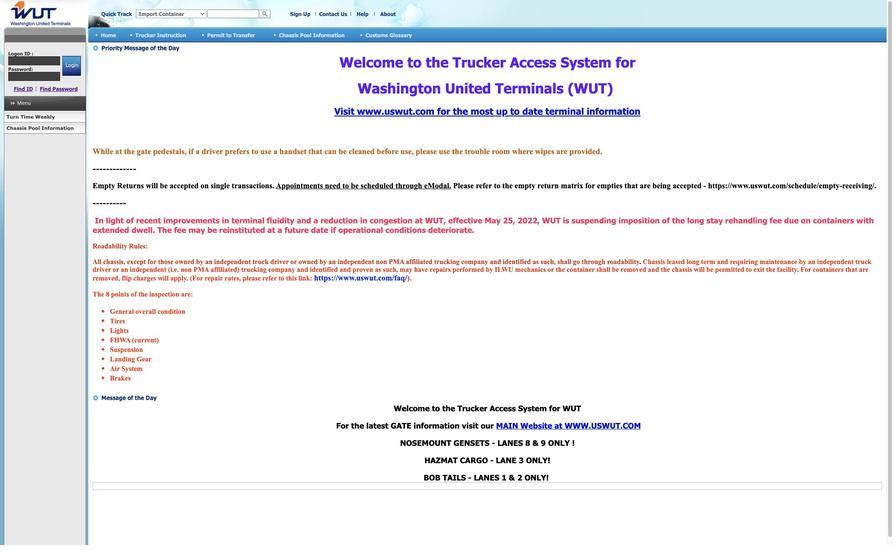 Task type: describe. For each thing, give the bounding box(es) containing it.
quick track
[[101, 11, 132, 17]]

transfer
[[233, 32, 255, 38]]

0 vertical spatial chassis
[[279, 32, 299, 38]]

1 horizontal spatial pool
[[300, 32, 312, 38]]

track
[[118, 11, 132, 17]]

to
[[226, 32, 232, 38]]

id for logon
[[24, 51, 30, 56]]

trucker instruction
[[136, 32, 186, 38]]

sign up link
[[290, 11, 311, 17]]

about
[[381, 11, 396, 17]]

0 horizontal spatial chassis
[[6, 125, 27, 131]]

0 horizontal spatial chassis pool information
[[6, 125, 74, 131]]

password
[[53, 86, 78, 92]]

permit
[[207, 32, 225, 38]]

0 horizontal spatial pool
[[28, 125, 40, 131]]

customs glossary
[[366, 32, 412, 38]]

weekly
[[35, 114, 55, 119]]

time
[[21, 114, 34, 119]]

1 horizontal spatial chassis pool information
[[279, 32, 345, 38]]

us
[[341, 11, 347, 17]]

login image
[[62, 56, 81, 76]]

permit to transfer
[[207, 32, 255, 38]]



Task type: vqa. For each thing, say whether or not it's contained in the screenshot.
'Account'
no



Task type: locate. For each thing, give the bounding box(es) containing it.
up
[[303, 11, 311, 17]]

contact us
[[319, 11, 347, 17]]

glossary
[[390, 32, 412, 38]]

1 horizontal spatial chassis
[[279, 32, 299, 38]]

id down 'password:'
[[27, 86, 33, 92]]

quick
[[101, 11, 116, 17]]

1 horizontal spatial find
[[40, 86, 51, 92]]

home
[[101, 32, 116, 38]]

1 vertical spatial pool
[[28, 125, 40, 131]]

information
[[313, 32, 345, 38], [42, 125, 74, 131]]

None password field
[[8, 72, 60, 81]]

find for find password
[[40, 86, 51, 92]]

logon
[[8, 51, 23, 56]]

contact us link
[[319, 11, 347, 17]]

chassis down turn
[[6, 125, 27, 131]]

contact
[[319, 11, 339, 17]]

0 vertical spatial information
[[313, 32, 345, 38]]

instruction
[[157, 32, 186, 38]]

logon id :
[[8, 51, 33, 56]]

chassis
[[279, 32, 299, 38], [6, 125, 27, 131]]

chassis pool information down up
[[279, 32, 345, 38]]

0 horizontal spatial information
[[42, 125, 74, 131]]

customs
[[366, 32, 388, 38]]

1 vertical spatial information
[[42, 125, 74, 131]]

turn time weekly
[[6, 114, 55, 119]]

id for find
[[27, 86, 33, 92]]

1 vertical spatial chassis pool information
[[6, 125, 74, 131]]

help link
[[357, 11, 369, 17]]

1 vertical spatial chassis
[[6, 125, 27, 131]]

password:
[[8, 66, 33, 72]]

1 horizontal spatial information
[[313, 32, 345, 38]]

None text field
[[8, 56, 60, 65]]

sign
[[290, 11, 302, 17]]

2 find from the left
[[40, 86, 51, 92]]

turn time weekly link
[[4, 111, 86, 123]]

find for find id
[[14, 86, 25, 92]]

help
[[357, 11, 369, 17]]

chassis pool information
[[279, 32, 345, 38], [6, 125, 74, 131]]

find password
[[40, 86, 78, 92]]

find id link
[[14, 86, 33, 92]]

trucker
[[136, 32, 155, 38]]

id left :
[[24, 51, 30, 56]]

information down weekly
[[42, 125, 74, 131]]

:
[[32, 51, 33, 56]]

find left password at the top left of page
[[40, 86, 51, 92]]

find id
[[14, 86, 33, 92]]

None text field
[[207, 10, 259, 18]]

information down contact
[[313, 32, 345, 38]]

1 vertical spatial id
[[27, 86, 33, 92]]

0 vertical spatial chassis pool information
[[279, 32, 345, 38]]

pool down turn time weekly
[[28, 125, 40, 131]]

find down 'password:'
[[14, 86, 25, 92]]

find password link
[[40, 86, 78, 92]]

sign up
[[290, 11, 311, 17]]

chassis pool information down turn time weekly 'link'
[[6, 125, 74, 131]]

1 find from the left
[[14, 86, 25, 92]]

turn
[[6, 114, 19, 119]]

find
[[14, 86, 25, 92], [40, 86, 51, 92]]

id
[[24, 51, 30, 56], [27, 86, 33, 92]]

pool
[[300, 32, 312, 38], [28, 125, 40, 131]]

0 vertical spatial pool
[[300, 32, 312, 38]]

about link
[[381, 11, 396, 17]]

pool down up
[[300, 32, 312, 38]]

0 vertical spatial id
[[24, 51, 30, 56]]

0 horizontal spatial find
[[14, 86, 25, 92]]

chassis down sign
[[279, 32, 299, 38]]

chassis pool information link
[[4, 123, 86, 134]]



